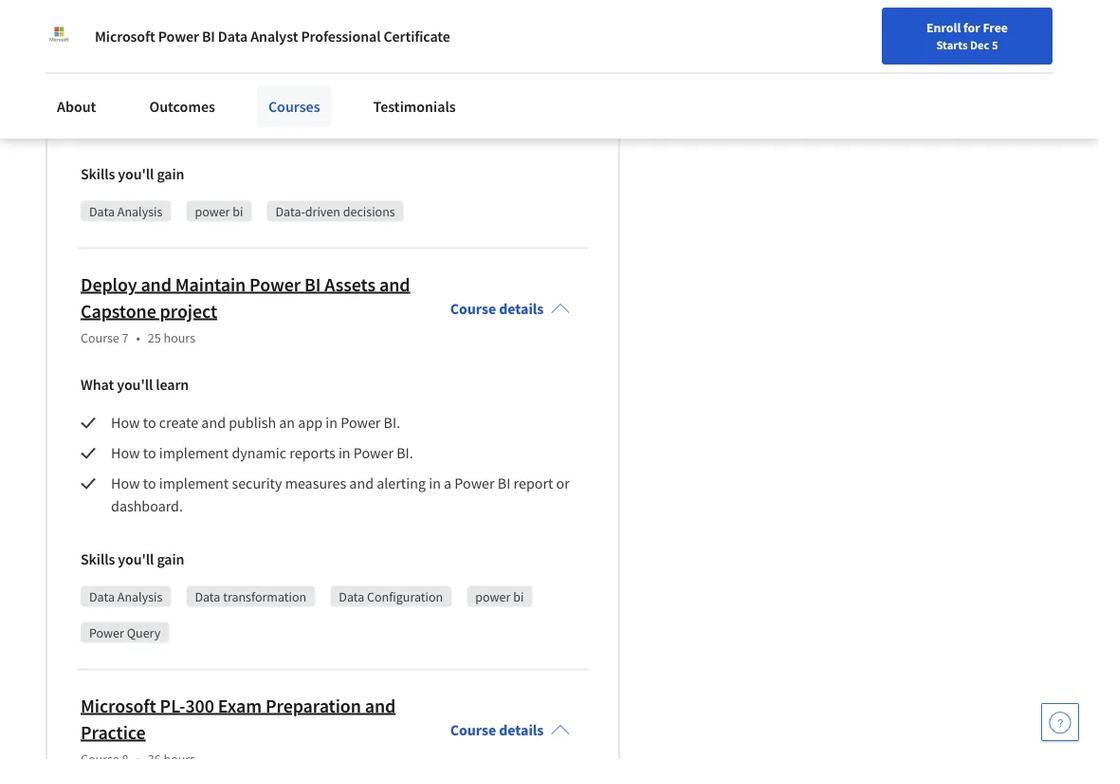 Task type: locate. For each thing, give the bounding box(es) containing it.
skills you'll gain for power bi
[[81, 165, 185, 184]]

bi
[[233, 203, 243, 220], [514, 588, 524, 605]]

2 vertical spatial course
[[451, 721, 496, 740]]

0 vertical spatial dashboards.
[[437, 28, 516, 47]]

power bi left data-
[[195, 203, 243, 220]]

how for how to implement security measures and alerting in a power bi report or dashboard.
[[111, 474, 140, 493]]

course inside deploy and maintain power bi assets and capstone project course 7 • 25 hours
[[81, 329, 119, 346]]

to for how to work in detail with specialist chart visualizations.
[[143, 58, 156, 77]]

professional
[[301, 27, 381, 46]]

power right maintain
[[250, 272, 301, 296]]

1 vertical spatial data analysis
[[89, 588, 163, 605]]

how to create compelling and cohesive reports and dashboards.
[[111, 28, 519, 47]]

1 vertical spatial skills
[[81, 550, 115, 569]]

your
[[650, 60, 675, 77]]

in right work
[[194, 58, 206, 77]]

bi up detail
[[202, 27, 215, 46]]

2 vertical spatial you'll
[[118, 550, 154, 569]]

1 vertical spatial dashboards.
[[111, 112, 189, 131]]

find your new career
[[623, 60, 742, 77]]

power right a
[[455, 474, 495, 493]]

2 analysis from the top
[[117, 588, 163, 605]]

data up detail
[[218, 27, 248, 46]]

1 vertical spatial analysis
[[117, 588, 163, 605]]

course details
[[451, 299, 544, 318], [451, 721, 544, 740]]

courses
[[268, 97, 320, 116]]

how
[[111, 28, 140, 47], [111, 58, 140, 77], [111, 89, 140, 108], [111, 413, 140, 432], [111, 444, 140, 463], [111, 474, 140, 493]]

1 vertical spatial details
[[499, 721, 544, 740]]

how for how to work in detail with specialist chart visualizations.
[[111, 58, 140, 77]]

1 horizontal spatial power bi
[[476, 588, 524, 605]]

power bi right configuration
[[476, 588, 524, 605]]

to for how to create and publish an app in power bi.
[[143, 413, 156, 432]]

2 course details button from the top
[[435, 681, 586, 760]]

and inside "how to add elements such as videos, streaming data and qr codes to dashboards."
[[445, 89, 469, 108]]

to for how to implement security measures and alerting in a power bi report or dashboard.
[[143, 474, 156, 493]]

analysis up query
[[117, 588, 163, 605]]

qr
[[472, 89, 491, 108]]

course details button
[[435, 260, 586, 358], [435, 681, 586, 760]]

project
[[160, 299, 217, 323]]

create down learn
[[159, 413, 198, 432]]

data transformation
[[195, 588, 307, 605]]

you'll down dashboard.
[[118, 550, 154, 569]]

testimonials link
[[362, 85, 468, 127]]

data left configuration
[[339, 588, 365, 605]]

1 gain from the top
[[157, 165, 185, 184]]

how inside 'how to implement security measures and alerting in a power bi report or dashboard.'
[[111, 474, 140, 493]]

1 vertical spatial course details
[[451, 721, 544, 740]]

individuals link
[[23, 0, 134, 38]]

course details for microsoft pl-300 exam preparation and practice
[[451, 721, 544, 740]]

1 analysis from the top
[[117, 203, 163, 220]]

security
[[232, 474, 282, 493]]

starts
[[937, 37, 968, 52]]

2 details from the top
[[499, 721, 544, 740]]

free
[[983, 19, 1009, 36]]

power
[[195, 203, 230, 220], [476, 588, 511, 605]]

power bi
[[195, 203, 243, 220], [476, 588, 524, 605]]

0 vertical spatial skills
[[81, 165, 115, 184]]

1 vertical spatial reports
[[290, 444, 336, 463]]

analysis for power bi
[[117, 203, 163, 220]]

what you'll learn
[[81, 375, 189, 394]]

1 course details button from the top
[[435, 260, 586, 358]]

how to work in detail with specialist chart visualizations.
[[111, 58, 468, 77]]

2 create from the top
[[159, 413, 198, 432]]

2 course details from the top
[[451, 721, 544, 740]]

dynamic
[[232, 444, 287, 463]]

and left qr
[[445, 89, 469, 108]]

english
[[786, 59, 832, 78]]

app
[[298, 413, 323, 432]]

and right preparation
[[365, 694, 396, 717]]

0 vertical spatial course details button
[[435, 260, 586, 358]]

and up the visualizations.
[[410, 28, 434, 47]]

analysis for data transformation
[[117, 588, 163, 605]]

maintain
[[175, 272, 246, 296]]

0 vertical spatial create
[[159, 28, 198, 47]]

enroll for free starts dec 5
[[927, 19, 1009, 52]]

implement for security
[[159, 474, 229, 493]]

5 how from the top
[[111, 444, 140, 463]]

reports up chart
[[361, 28, 407, 47]]

2 implement from the top
[[159, 474, 229, 493]]

course details for deploy and maintain power bi assets and capstone project
[[451, 299, 544, 318]]

bi
[[202, 27, 215, 46], [305, 272, 321, 296], [498, 474, 511, 493]]

skills
[[81, 165, 115, 184], [81, 550, 115, 569]]

0 vertical spatial power bi
[[195, 203, 243, 220]]

capstone
[[81, 299, 156, 323]]

transformation
[[223, 588, 307, 605]]

2 skills you'll gain from the top
[[81, 550, 185, 569]]

skills you'll gain down outcomes link
[[81, 165, 185, 184]]

how inside "how to add elements such as videos, streaming data and qr codes to dashboards."
[[111, 89, 140, 108]]

course details button for microsoft pl-300 exam preparation and practice
[[435, 681, 586, 760]]

decisions
[[343, 203, 395, 220]]

microsoft inside the microsoft pl-300 exam preparation and practice
[[81, 694, 156, 717]]

data analysis up deploy
[[89, 203, 163, 220]]

None search field
[[240, 50, 382, 88]]

1 data analysis from the top
[[89, 203, 163, 220]]

0 vertical spatial bi
[[202, 27, 215, 46]]

microsoft for microsoft pl-300 exam preparation and practice
[[81, 694, 156, 717]]

0 vertical spatial you'll
[[118, 165, 154, 184]]

3 how from the top
[[111, 89, 140, 108]]

dashboards. down add at the top left
[[111, 112, 189, 131]]

1 implement from the top
[[159, 444, 229, 463]]

preparation
[[266, 694, 361, 717]]

configuration
[[367, 588, 443, 605]]

microsoft power bi data analyst professional certificate
[[95, 27, 451, 46]]

1 vertical spatial bi
[[514, 588, 524, 605]]

outcomes
[[149, 97, 215, 116]]

skills down dashboard.
[[81, 550, 115, 569]]

0 horizontal spatial bi
[[202, 27, 215, 46]]

reports
[[361, 28, 407, 47], [290, 444, 336, 463]]

gain
[[157, 165, 185, 184], [157, 550, 185, 569]]

1 vertical spatial power bi
[[476, 588, 524, 605]]

in left a
[[429, 474, 441, 493]]

implement inside 'how to implement security measures and alerting in a power bi report or dashboard.'
[[159, 474, 229, 493]]

about
[[57, 97, 96, 116]]

0 horizontal spatial reports
[[290, 444, 336, 463]]

governments
[[430, 9, 519, 28]]

power right app
[[341, 413, 381, 432]]

0 vertical spatial skills you'll gain
[[81, 165, 185, 184]]

videos,
[[298, 89, 344, 108]]

career
[[705, 60, 742, 77]]

data up deploy
[[89, 203, 115, 220]]

hours
[[164, 329, 196, 346]]

a
[[444, 474, 452, 493]]

implement up dashboard.
[[159, 474, 229, 493]]

1 horizontal spatial reports
[[361, 28, 407, 47]]

0 vertical spatial reports
[[361, 28, 407, 47]]

2 skills from the top
[[81, 550, 115, 569]]

0 vertical spatial analysis
[[117, 203, 163, 220]]

power up maintain
[[195, 203, 230, 220]]

microsoft
[[95, 27, 155, 46], [81, 694, 156, 717]]

how for how to implement dynamic reports in power bi.
[[111, 444, 140, 463]]

details
[[499, 299, 544, 318], [499, 721, 544, 740]]

data
[[413, 89, 442, 108]]

and left "publish"
[[202, 413, 226, 432]]

you'll left learn
[[117, 375, 153, 394]]

power right configuration
[[476, 588, 511, 605]]

banner navigation
[[15, 0, 534, 38]]

1 vertical spatial course
[[81, 329, 119, 346]]

power query
[[89, 624, 161, 641]]

dashboards. up qr
[[437, 28, 516, 47]]

deploy
[[81, 272, 137, 296]]

data left transformation
[[195, 588, 220, 605]]

0 vertical spatial data analysis
[[89, 203, 163, 220]]

0 vertical spatial details
[[499, 299, 544, 318]]

2 gain from the top
[[157, 550, 185, 569]]

gain down dashboard.
[[157, 550, 185, 569]]

visualizations.
[[378, 58, 468, 77]]

create for compelling
[[159, 28, 198, 47]]

6 how from the top
[[111, 474, 140, 493]]

0 horizontal spatial power bi
[[195, 203, 243, 220]]

reports down app
[[290, 444, 336, 463]]

skills down about
[[81, 165, 115, 184]]

specialist
[[279, 58, 339, 77]]

alerting
[[377, 474, 426, 493]]

implement for dynamic
[[159, 444, 229, 463]]

1 vertical spatial gain
[[157, 550, 185, 569]]

codes
[[494, 89, 531, 108]]

skills you'll gain down dashboard.
[[81, 550, 185, 569]]

data analysis up power query
[[89, 588, 163, 605]]

course
[[451, 299, 496, 318], [81, 329, 119, 346], [451, 721, 496, 740]]

skills for power bi
[[81, 165, 115, 184]]

0 vertical spatial power
[[195, 203, 230, 220]]

1 skills from the top
[[81, 165, 115, 184]]

1 details from the top
[[499, 299, 544, 318]]

300
[[185, 694, 214, 717]]

new
[[678, 60, 703, 77]]

0 vertical spatial course details
[[451, 299, 544, 318]]

1 horizontal spatial power
[[476, 588, 511, 605]]

1 vertical spatial you'll
[[117, 375, 153, 394]]

you'll for data
[[118, 550, 154, 569]]

coursera image
[[9, 53, 130, 84]]

power left query
[[89, 624, 124, 641]]

0 vertical spatial gain
[[157, 165, 185, 184]]

add
[[159, 89, 184, 108]]

microsoft up practice
[[81, 694, 156, 717]]

skills you'll gain
[[81, 165, 185, 184], [81, 550, 185, 569]]

implement left dynamic
[[159, 444, 229, 463]]

25
[[148, 329, 161, 346]]

create up work
[[159, 28, 198, 47]]

1 horizontal spatial dashboards.
[[437, 28, 516, 47]]

1 how from the top
[[111, 28, 140, 47]]

pl-
[[160, 694, 185, 717]]

analysis
[[117, 203, 163, 220], [117, 588, 163, 605]]

to for how to add elements such as videos, streaming data and qr codes to dashboards.
[[143, 89, 156, 108]]

create
[[159, 28, 198, 47], [159, 413, 198, 432]]

2 horizontal spatial bi
[[498, 474, 511, 493]]

1 vertical spatial power
[[476, 588, 511, 605]]

2 how from the top
[[111, 58, 140, 77]]

0 horizontal spatial dashboards.
[[111, 112, 189, 131]]

1 create from the top
[[159, 28, 198, 47]]

4 how from the top
[[111, 413, 140, 432]]

0 vertical spatial implement
[[159, 444, 229, 463]]

1 vertical spatial bi
[[305, 272, 321, 296]]

1 vertical spatial course details button
[[435, 681, 586, 760]]

about link
[[46, 85, 108, 127]]

bi.
[[384, 413, 401, 432], [397, 444, 414, 463]]

you'll down outcomes link
[[118, 165, 154, 184]]

in
[[194, 58, 206, 77], [326, 413, 338, 432], [339, 444, 351, 463], [429, 474, 441, 493]]

2 data analysis from the top
[[89, 588, 163, 605]]

bi left the report
[[498, 474, 511, 493]]

1 vertical spatial microsoft
[[81, 694, 156, 717]]

data analysis for power bi
[[89, 203, 163, 220]]

in right app
[[326, 413, 338, 432]]

to inside 'how to implement security measures and alerting in a power bi report or dashboard.'
[[143, 474, 156, 493]]

1 vertical spatial create
[[159, 413, 198, 432]]

0 horizontal spatial bi
[[233, 203, 243, 220]]

1 vertical spatial skills you'll gain
[[81, 550, 185, 569]]

microsoft pl-300 exam preparation and practice
[[81, 694, 396, 744]]

gain down outcomes
[[157, 165, 185, 184]]

and right assets
[[380, 272, 410, 296]]

bi left assets
[[305, 272, 321, 296]]

course for microsoft pl-300 exam preparation and practice
[[451, 721, 496, 740]]

to for how to create compelling and cohesive reports and dashboards.
[[143, 28, 156, 47]]

0 vertical spatial bi.
[[384, 413, 401, 432]]

1 course details from the top
[[451, 299, 544, 318]]

and
[[275, 28, 300, 47], [410, 28, 434, 47], [445, 89, 469, 108], [141, 272, 172, 296], [380, 272, 410, 296], [202, 413, 226, 432], [350, 474, 374, 493], [365, 694, 396, 717]]

and left alerting
[[350, 474, 374, 493]]

course details button for deploy and maintain power bi assets and capstone project
[[435, 260, 586, 358]]

0 vertical spatial microsoft
[[95, 27, 155, 46]]

0 vertical spatial course
[[451, 299, 496, 318]]

1 horizontal spatial bi
[[305, 272, 321, 296]]

analysis up deploy
[[117, 203, 163, 220]]

microsoft up coursera image
[[95, 27, 155, 46]]

dec
[[971, 37, 990, 52]]

power up work
[[158, 27, 199, 46]]

testimonials
[[373, 97, 456, 116]]

how for how to create compelling and cohesive reports and dashboards.
[[111, 28, 140, 47]]

elements
[[187, 89, 245, 108]]

data-
[[276, 203, 305, 220]]

1 vertical spatial implement
[[159, 474, 229, 493]]

details for microsoft pl-300 exam preparation and practice
[[499, 721, 544, 740]]

2 vertical spatial bi
[[498, 474, 511, 493]]

to
[[143, 28, 156, 47], [143, 58, 156, 77], [143, 89, 156, 108], [534, 89, 547, 108], [143, 413, 156, 432], [143, 444, 156, 463], [143, 474, 156, 493]]

power
[[158, 27, 199, 46], [250, 272, 301, 296], [341, 413, 381, 432], [354, 444, 394, 463], [455, 474, 495, 493], [89, 624, 124, 641]]

1 skills you'll gain from the top
[[81, 165, 185, 184]]



Task type: describe. For each thing, give the bounding box(es) containing it.
an
[[279, 413, 295, 432]]

power inside 'how to implement security measures and alerting in a power bi report or dashboard.'
[[455, 474, 495, 493]]

data-driven decisions
[[276, 203, 395, 220]]

•
[[136, 329, 140, 346]]

find your new career link
[[613, 57, 751, 81]]

find
[[623, 60, 647, 77]]

assets
[[325, 272, 376, 296]]

data configuration
[[339, 588, 443, 605]]

outcomes link
[[138, 85, 227, 127]]

dashboard.
[[111, 497, 183, 516]]

and inside the microsoft pl-300 exam preparation and practice
[[365, 694, 396, 717]]

driven
[[305, 203, 341, 220]]

bi inside deploy and maintain power bi assets and capstone project course 7 • 25 hours
[[305, 272, 321, 296]]

details for deploy and maintain power bi assets and capstone project
[[499, 299, 544, 318]]

deploy and maintain power bi assets and capstone project course 7 • 25 hours
[[81, 272, 410, 346]]

detail
[[209, 58, 245, 77]]

cohesive
[[303, 28, 358, 47]]

how to add elements such as videos, streaming data and qr codes to dashboards.
[[111, 89, 550, 131]]

courses link
[[257, 85, 332, 127]]

gain for data
[[157, 550, 185, 569]]

compelling
[[202, 28, 272, 47]]

how for how to add elements such as videos, streaming data and qr codes to dashboards.
[[111, 89, 140, 108]]

with
[[248, 58, 276, 77]]

you'll for power
[[118, 165, 154, 184]]

query
[[127, 624, 161, 641]]

or
[[557, 474, 570, 493]]

to for how to implement dynamic reports in power bi.
[[143, 444, 156, 463]]

in inside 'how to implement security measures and alerting in a power bi report or dashboard.'
[[429, 474, 441, 493]]

as
[[281, 89, 295, 108]]

english button
[[751, 38, 866, 100]]

analyst
[[251, 27, 298, 46]]

certificate
[[384, 27, 451, 46]]

skills you'll gain for data transformation
[[81, 550, 185, 569]]

how to implement dynamic reports in power bi.
[[111, 444, 417, 463]]

enroll
[[927, 19, 962, 36]]

1 vertical spatial bi.
[[397, 444, 414, 463]]

practice
[[81, 720, 146, 744]]

how to implement security measures and alerting in a power bi report or dashboard.
[[111, 474, 573, 516]]

such
[[248, 89, 278, 108]]

create for and
[[159, 413, 198, 432]]

5
[[992, 37, 999, 52]]

dashboards. inside "how to add elements such as videos, streaming data and qr codes to dashboards."
[[111, 112, 189, 131]]

power inside deploy and maintain power bi assets and capstone project course 7 • 25 hours
[[250, 272, 301, 296]]

how for how to create and publish an app in power bi.
[[111, 413, 140, 432]]

skills for data transformation
[[81, 550, 115, 569]]

help center image
[[1050, 711, 1072, 734]]

publish
[[229, 413, 276, 432]]

streaming
[[347, 89, 410, 108]]

deploy and maintain power bi assets and capstone project link
[[81, 272, 410, 323]]

and inside 'how to implement security measures and alerting in a power bi report or dashboard.'
[[350, 474, 374, 493]]

report
[[514, 474, 554, 493]]

0 horizontal spatial power
[[195, 203, 230, 220]]

1 horizontal spatial bi
[[514, 588, 524, 605]]

and up 'project'
[[141, 272, 172, 296]]

learn
[[156, 375, 189, 394]]

and up the how to work in detail with specialist chart visualizations.
[[275, 28, 300, 47]]

in up 'how to implement security measures and alerting in a power bi report or dashboard.'
[[339, 444, 351, 463]]

7
[[122, 329, 129, 346]]

for
[[964, 19, 981, 36]]

power up alerting
[[354, 444, 394, 463]]

chart
[[342, 58, 375, 77]]

microsoft image
[[46, 23, 72, 49]]

individuals
[[51, 9, 127, 28]]

bi inside 'how to implement security measures and alerting in a power bi report or dashboard.'
[[498, 474, 511, 493]]

microsoft for microsoft power bi data analyst professional certificate
[[95, 27, 155, 46]]

0 vertical spatial bi
[[233, 203, 243, 220]]

course for deploy and maintain power bi assets and capstone project
[[451, 299, 496, 318]]

work
[[159, 58, 191, 77]]

show notifications image
[[893, 62, 916, 84]]

microsoft pl-300 exam preparation and practice link
[[81, 694, 396, 744]]

what
[[81, 375, 114, 394]]

how to create and publish an app in power bi.
[[111, 413, 401, 432]]

data up power query
[[89, 588, 115, 605]]

data analysis for data transformation
[[89, 588, 163, 605]]

governments link
[[402, 0, 526, 38]]

exam
[[218, 694, 262, 717]]

gain for power
[[157, 165, 185, 184]]

measures
[[285, 474, 346, 493]]



Task type: vqa. For each thing, say whether or not it's contained in the screenshot.
taken,
no



